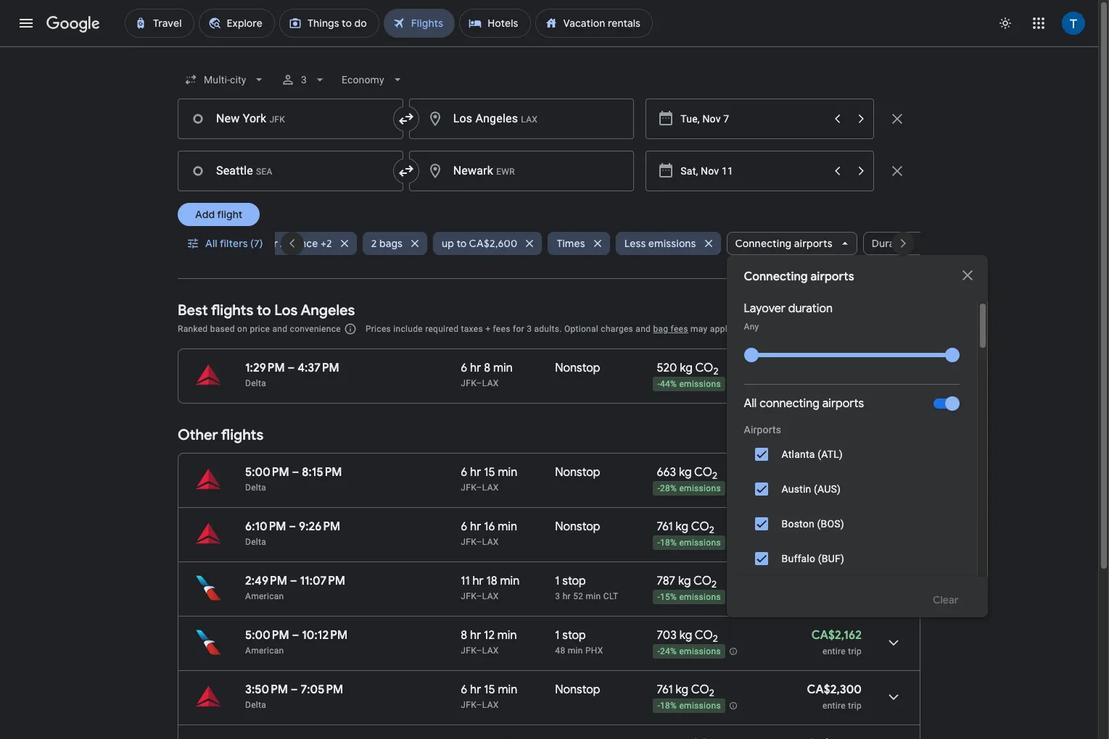 Task type: describe. For each thing, give the bounding box(es) containing it.
- for 10:12 pm
[[657, 647, 660, 657]]

bags
[[379, 237, 403, 250]]

less emissions button
[[616, 226, 721, 261]]

emissions for 11:07 pm
[[679, 593, 721, 603]]

3 button
[[275, 62, 333, 97]]

5:00 pm – 10:12 pm american
[[245, 629, 348, 656]]

Arrival time: 4:37 PM. text field
[[298, 361, 339, 376]]

11
[[461, 574, 470, 589]]

3:50 pm
[[245, 683, 288, 698]]

- for 4:37 pm
[[657, 379, 660, 390]]

based
[[210, 324, 235, 334]]

(bos)
[[817, 519, 844, 530]]

1:29 pm
[[245, 361, 285, 376]]

leaves john f. kennedy international airport at 2:49 pm on tuesday, november 7 and arrives at los angeles international airport at 11:07 pm on tuesday, november 7. element
[[245, 574, 345, 589]]

jfk for 4:37 pm
[[461, 379, 476, 389]]

up
[[442, 237, 454, 250]]

Arrival time: 7:05 PM. text field
[[301, 683, 343, 698]]

delta for 5:00 pm
[[245, 483, 266, 493]]

15 for 8:15 pm
[[484, 466, 495, 480]]

adults.
[[534, 324, 562, 334]]

any
[[744, 322, 759, 332]]

5:00 pm – 8:15 pm delta
[[245, 466, 342, 493]]

663
[[657, 466, 676, 480]]

520 kg co 2
[[657, 361, 718, 378]]

remove flight from new york to los angeles on tue, nov 7 image
[[889, 110, 906, 128]]

Departure text field
[[681, 99, 825, 139]]

passenger assistance button
[[736, 324, 826, 334]]

6 for 7:05 pm
[[461, 683, 467, 698]]

austin
[[782, 484, 811, 495]]

6 hr 15 min jfk – lax for 8:15 pm
[[461, 466, 517, 493]]

6 for 4:37 pm
[[461, 361, 467, 376]]

nonstop for 4:37 pm
[[555, 361, 600, 376]]

-15% emissions
[[657, 593, 721, 603]]

apply.
[[710, 324, 734, 334]]

close dialog image
[[959, 267, 976, 284]]

duration button
[[863, 226, 938, 261]]

less
[[624, 237, 646, 250]]

austin (aus)
[[782, 484, 841, 495]]

– inside 2:49 pm – 11:07 pm american
[[290, 574, 297, 589]]

swap origin and destination. image for departure text field
[[397, 162, 415, 180]]

6 hr 15 min jfk – lax for 7:05 pm
[[461, 683, 517, 711]]

passenger
[[736, 324, 779, 334]]

remove flight from seattle to newark on sat, nov 11 image
[[889, 162, 906, 180]]

min for 11:07 pm
[[500, 574, 520, 589]]

min inside 1 stop 3 hr 52 min clt
[[586, 592, 601, 602]]

nonstop flight. element for 9:26 pm
[[555, 520, 600, 537]]

8 hr 12 min jfk – lax
[[461, 629, 517, 656]]

connecting airports inside connecting airports popup button
[[735, 237, 833, 250]]

2 for 11:07 pm
[[712, 579, 717, 591]]

Departure time: 5:00 PM. text field
[[245, 466, 289, 480]]

2 inside popup button
[[371, 237, 377, 250]]

hr for 9:26 pm
[[470, 520, 481, 535]]

2 bags
[[371, 237, 403, 250]]

change appearance image
[[988, 6, 1023, 41]]

– inside the '3:50 pm – 7:05 pm delta'
[[291, 683, 298, 698]]

1 and from the left
[[272, 324, 287, 334]]

kg for 8:15 pm
[[679, 466, 692, 480]]

stop for 11 hr 18 min
[[562, 574, 586, 589]]

– inside 6:10 pm – 9:26 pm delta
[[289, 520, 296, 535]]

2 for 7:05 pm
[[709, 688, 714, 700]]

787
[[657, 574, 675, 589]]

nonstop for 8:15 pm
[[555, 466, 600, 480]]

nonstop flight. element for 8:15 pm
[[555, 466, 600, 482]]

ca$2,156
[[811, 574, 862, 589]]

1:29 pm – 4:37 pm delta
[[245, 361, 339, 389]]

entire inside ca$2,162 entire trip
[[823, 647, 846, 657]]

Departure time: 2:49 PM. text field
[[245, 574, 287, 589]]

5:00 pm for 8:15 pm
[[245, 466, 289, 480]]

– inside 11 hr 18 min jfk – lax
[[476, 592, 482, 602]]

less emissions
[[624, 237, 696, 250]]

- for 7:05 pm
[[657, 702, 660, 712]]

703 kg co 2
[[657, 629, 718, 646]]

bag
[[653, 324, 668, 334]]

2 trip from the top
[[848, 484, 862, 494]]

– inside 6 hr 8 min jfk – lax
[[476, 379, 482, 389]]

nonstop flight. element for 7:05 pm
[[555, 683, 600, 700]]

emissions for 9:26 pm
[[679, 538, 721, 549]]

duration
[[872, 237, 914, 250]]

28%
[[660, 484, 677, 494]]

jfk for 11:07 pm
[[461, 592, 476, 602]]

delta for 6:10 pm
[[245, 537, 266, 548]]

1 for 8 hr 12 min
[[555, 629, 560, 643]]

entire trip for 663
[[823, 484, 862, 494]]

2156 Canadian dollars text field
[[811, 574, 862, 589]]

total duration 6 hr 16 min. element
[[461, 520, 555, 537]]

entire inside the ca$2,300 entire trip
[[823, 701, 846, 712]]

44%
[[660, 379, 677, 390]]

min inside 1 stop 48 min phx
[[568, 646, 583, 656]]

trip inside ca$2,162 entire trip
[[848, 647, 862, 657]]

star alliance +2
[[258, 237, 332, 250]]

6:10 pm
[[245, 520, 286, 535]]

6:10 pm – 9:26 pm delta
[[245, 520, 340, 548]]

flight details. leaves john f. kennedy international airport at 5:00 pm on tuesday, november 7 and arrives at los angeles international airport at 10:12 pm on tuesday, november 7. image
[[876, 626, 911, 661]]

times
[[557, 237, 585, 250]]

star alliance +2 button
[[250, 226, 357, 261]]

-28% emissions
[[657, 484, 721, 494]]

3 inside 1 stop 3 hr 52 min clt
[[555, 592, 560, 602]]

duration
[[788, 302, 833, 316]]

6 for 8:15 pm
[[461, 466, 467, 480]]

2 for 8:15 pm
[[712, 470, 718, 483]]

6 hr 16 min jfk – lax
[[461, 520, 517, 548]]

761 for 6 hr 16 min
[[657, 520, 673, 535]]

5:00 pm for 10:12 pm
[[245, 629, 289, 643]]

american for 2:49 pm
[[245, 592, 284, 602]]

-18% emissions for 6 hr 15 min
[[657, 702, 721, 712]]

layover (1 of 1) is a 3 hr 52 min layover at charlotte douglas international airport in charlotte. element
[[555, 591, 649, 603]]

taxes
[[461, 324, 483, 334]]

+
[[485, 324, 491, 334]]

los
[[274, 302, 298, 320]]

kg for 7:05 pm
[[676, 683, 689, 698]]

connecting inside popup button
[[735, 237, 792, 250]]

leaves john f. kennedy international airport at 3:50 pm on tuesday, november 7 and arrives at los angeles international airport at 7:05 pm on tuesday, november 7. element
[[245, 683, 343, 698]]

price
[[250, 324, 270, 334]]

emissions for 10:12 pm
[[679, 647, 721, 657]]

angeles
[[301, 302, 355, 320]]

add flight
[[195, 208, 242, 221]]

total duration 6 hr 8 min. element
[[461, 361, 555, 378]]

on
[[237, 324, 247, 334]]

2:49 pm – 11:07 pm american
[[245, 574, 345, 602]]

7:05 pm
[[301, 683, 343, 698]]

3 inside popup button
[[301, 74, 307, 86]]

8 inside 8 hr 12 min jfk – lax
[[461, 629, 467, 643]]

lax for 4:37 pm
[[482, 379, 499, 389]]

4:37 pm
[[298, 361, 339, 376]]

to inside popup button
[[457, 237, 467, 250]]

flights for other
[[221, 427, 263, 445]]

2 fees from the left
[[671, 324, 688, 334]]

lax for 10:12 pm
[[482, 646, 499, 656]]

1 stop 3 hr 52 min clt
[[555, 574, 618, 602]]

airports
[[744, 424, 781, 436]]

bag fees button
[[653, 324, 688, 334]]

up to ca$2,600 button
[[433, 226, 542, 261]]

min for 4:37 pm
[[493, 361, 513, 376]]

add
[[195, 208, 215, 221]]

ca$2,600
[[469, 237, 517, 250]]

– inside 6 hr 16 min jfk – lax
[[476, 537, 482, 548]]

Departure text field
[[681, 152, 825, 191]]

2300 Canadian dollars text field
[[807, 683, 862, 698]]

all filters (7)
[[205, 237, 263, 250]]

ca$2,162
[[811, 629, 862, 643]]

alliance
[[280, 237, 318, 250]]

6 for 9:26 pm
[[461, 520, 467, 535]]

co for 4:37 pm
[[695, 361, 713, 376]]

2113 Canadian dollars text field
[[813, 520, 862, 535]]

– up 6 hr 16 min jfk – lax
[[476, 483, 482, 493]]

8:15 pm
[[302, 466, 342, 480]]

Departure time: 1:29 PM. text field
[[245, 361, 285, 376]]

total duration 8 hr 12 min. element
[[461, 629, 555, 646]]

required
[[425, 324, 459, 334]]

none search field containing connecting airports
[[178, 62, 988, 740]]

clt
[[603, 592, 618, 602]]

48
[[555, 646, 565, 656]]

leaves john f. kennedy international airport at 5:00 pm on tuesday, november 7 and arrives at los angeles international airport at 8:15 pm on tuesday, november 7. element
[[245, 466, 342, 480]]

lax for 11:07 pm
[[482, 592, 499, 602]]

jfk for 7:05 pm
[[461, 701, 476, 711]]

761 kg co 2 for 6 hr 16 min
[[657, 520, 714, 537]]

16
[[484, 520, 495, 535]]

prices
[[365, 324, 391, 334]]

(atl)
[[818, 449, 843, 461]]

1 stop flight. element for 8 hr 12 min
[[555, 629, 586, 646]]

Departure time: 5:00 PM. text field
[[245, 629, 289, 643]]

703
[[657, 629, 677, 643]]

hr inside 1 stop 3 hr 52 min clt
[[563, 592, 571, 602]]

kg for 10:12 pm
[[679, 629, 692, 643]]

assistance
[[782, 324, 826, 334]]

1 vertical spatial airports
[[811, 270, 854, 284]]

buffalo (buf)
[[782, 553, 844, 565]]



Task type: locate. For each thing, give the bounding box(es) containing it.
lax inside 6 hr 8 min jfk – lax
[[482, 379, 499, 389]]

2 15 from the top
[[484, 683, 495, 698]]

6 left the 16
[[461, 520, 467, 535]]

2 for 4:37 pm
[[713, 366, 718, 378]]

1 horizontal spatial to
[[457, 237, 467, 250]]

– right 2:49 pm text box
[[290, 574, 297, 589]]

co up -44% emissions on the bottom of the page
[[695, 361, 713, 376]]

kg inside '787 kg co 2'
[[678, 574, 691, 589]]

None text field
[[178, 99, 403, 139], [409, 99, 634, 139], [178, 151, 403, 191], [178, 99, 403, 139], [409, 99, 634, 139], [178, 151, 403, 191]]

2:49 pm
[[245, 574, 287, 589]]

times button
[[548, 226, 610, 261]]

flight details. leaves john f. kennedy international airport at 3:50 pm on tuesday, november 7 and arrives at los angeles international airport at 7:05 pm on tuesday, november 7. image
[[876, 680, 911, 715]]

1 total duration 6 hr 15 min. element from the top
[[461, 466, 555, 482]]

hr left 52
[[563, 592, 571, 602]]

0 vertical spatial 8
[[484, 361, 490, 376]]

8 inside 6 hr 8 min jfk – lax
[[484, 361, 490, 376]]

2 delta from the top
[[245, 483, 266, 493]]

co for 9:26 pm
[[691, 520, 709, 535]]

2 761 kg co 2 from the top
[[657, 683, 714, 700]]

jfk down the total duration 6 hr 8 min. element
[[461, 379, 476, 389]]

convenience
[[290, 324, 341, 334]]

kg down the -28% emissions
[[676, 520, 689, 535]]

stop
[[562, 574, 586, 589], [562, 629, 586, 643]]

kg inside the 663 kg co 2
[[679, 466, 692, 480]]

add flight button
[[178, 203, 260, 226]]

stop inside 1 stop 3 hr 52 min clt
[[562, 574, 586, 589]]

0 vertical spatial 5:00 pm
[[245, 466, 289, 480]]

0 vertical spatial connecting
[[735, 237, 792, 250]]

0 horizontal spatial 3
[[301, 74, 307, 86]]

emissions
[[648, 237, 696, 250], [679, 379, 721, 390], [679, 484, 721, 494], [679, 538, 721, 549], [679, 593, 721, 603], [679, 647, 721, 657], [679, 702, 721, 712]]

2 inside '787 kg co 2'
[[712, 579, 717, 591]]

emissions down -24% emissions
[[679, 702, 721, 712]]

0 vertical spatial 1 stop flight. element
[[555, 574, 586, 591]]

1 vertical spatial 6 hr 15 min jfk – lax
[[461, 683, 517, 711]]

1 vertical spatial 1 stop flight. element
[[555, 629, 586, 646]]

0 vertical spatial all
[[205, 237, 217, 250]]

lax up the 16
[[482, 483, 499, 493]]

– left 8:15 pm
[[292, 466, 299, 480]]

emissions down '787 kg co 2'
[[679, 593, 721, 603]]

5 lax from the top
[[482, 646, 499, 656]]

761 for 6 hr 15 min
[[657, 683, 673, 698]]

-18% emissions down -24% emissions
[[657, 702, 721, 712]]

2 lax from the top
[[482, 483, 499, 493]]

Arrival time: 9:26 PM. text field
[[299, 520, 340, 535]]

star
[[258, 237, 278, 250]]

1 vertical spatial 761
[[657, 683, 673, 698]]

6 hr 8 min jfk – lax
[[461, 361, 513, 389]]

other flights
[[178, 427, 263, 445]]

1 761 from the top
[[657, 520, 673, 535]]

2 1 stop flight. element from the top
[[555, 629, 586, 646]]

lax down 18
[[482, 592, 499, 602]]

lax for 8:15 pm
[[482, 483, 499, 493]]

american inside 2:49 pm – 11:07 pm american
[[245, 592, 284, 602]]

2 inside 703 kg co 2
[[713, 633, 718, 646]]

1 delta from the top
[[245, 379, 266, 389]]

jfk up 6 hr 16 min jfk – lax
[[461, 483, 476, 493]]

optional
[[564, 324, 598, 334]]

1 6 hr 15 min jfk – lax from the top
[[461, 466, 517, 493]]

leaves john f. kennedy international airport at 1:29 pm on tuesday, november 7 and arrives at los angeles international airport at 4:37 pm on tuesday, november 7. element
[[245, 361, 339, 376]]

2 for 10:12 pm
[[713, 633, 718, 646]]

american inside the 5:00 pm – 10:12 pm american
[[245, 646, 284, 656]]

– inside the 5:00 pm – 10:12 pm american
[[292, 629, 299, 643]]

- up 787
[[657, 538, 660, 549]]

ca$2,300 entire trip
[[807, 683, 862, 712]]

1 stop flight. element up 48
[[555, 629, 586, 646]]

2 18% from the top
[[660, 702, 677, 712]]

18% up 787
[[660, 538, 677, 549]]

to inside main content
[[257, 302, 271, 320]]

2 horizontal spatial 3
[[555, 592, 560, 602]]

– down total duration 8 hr 12 min. element
[[476, 646, 482, 656]]

entire down 2162 canadian dollars text box in the bottom right of the page
[[823, 647, 846, 657]]

include
[[393, 324, 423, 334]]

1 vertical spatial 15
[[484, 683, 495, 698]]

trip inside the ca$2,300 entire trip
[[848, 701, 862, 712]]

nonstop for 7:05 pm
[[555, 683, 600, 698]]

1 vertical spatial 8
[[461, 629, 467, 643]]

co for 8:15 pm
[[694, 466, 712, 480]]

previous image
[[275, 226, 309, 261]]

swap origin and destination. image for departure text box
[[397, 110, 415, 128]]

6 - from the top
[[657, 702, 660, 712]]

airports inside connecting airports popup button
[[794, 237, 833, 250]]

24%
[[660, 647, 677, 657]]

hr for 8:15 pm
[[470, 466, 481, 480]]

1 1 stop flight. element from the top
[[555, 574, 586, 591]]

0 vertical spatial stop
[[562, 574, 586, 589]]

1 fees from the left
[[493, 324, 510, 334]]

emissions down 703 kg co 2
[[679, 647, 721, 657]]

0 vertical spatial 761 kg co 2
[[657, 520, 714, 537]]

2 up -15% emissions
[[712, 579, 717, 591]]

Arrival time: 8:15 PM. text field
[[302, 466, 342, 480]]

lax
[[482, 379, 499, 389], [482, 483, 499, 493], [482, 537, 499, 548], [482, 592, 499, 602], [482, 646, 499, 656], [482, 701, 499, 711]]

0 vertical spatial 761
[[657, 520, 673, 535]]

5 jfk from the top
[[461, 646, 476, 656]]

delta inside 5:00 pm – 8:15 pm delta
[[245, 483, 266, 493]]

4 nonstop from the top
[[555, 683, 600, 698]]

nonstop flight. element
[[555, 361, 600, 378], [555, 466, 600, 482], [555, 520, 600, 537], [555, 683, 600, 700]]

hr for 11:07 pm
[[473, 574, 484, 589]]

– left 7:05 pm text field
[[291, 683, 298, 698]]

1 vertical spatial 1
[[555, 629, 560, 643]]

hr for 10:12 pm
[[470, 629, 481, 643]]

6 inside 6 hr 16 min jfk – lax
[[461, 520, 467, 535]]

1 american from the top
[[245, 592, 284, 602]]

american down 5:00 pm text field
[[245, 646, 284, 656]]

6 down taxes
[[461, 361, 467, 376]]

co up -15% emissions
[[694, 574, 712, 589]]

lax down the 16
[[482, 537, 499, 548]]

1 inside 1 stop 48 min phx
[[555, 629, 560, 643]]

co up -24% emissions
[[695, 629, 713, 643]]

1 vertical spatial 18%
[[660, 702, 677, 712]]

connecting
[[735, 237, 792, 250], [744, 270, 808, 284]]

+2
[[321, 237, 332, 250]]

-18% emissions up '787 kg co 2'
[[657, 538, 721, 549]]

– down the total duration 6 hr 8 min. element
[[476, 379, 482, 389]]

co up the -28% emissions
[[694, 466, 712, 480]]

15
[[484, 466, 495, 480], [484, 683, 495, 698]]

total duration 6 hr 15 min. element up total duration 6 hr 20 min. element
[[461, 683, 555, 700]]

0 vertical spatial 6 hr 15 min jfk – lax
[[461, 466, 517, 493]]

18% for 6 hr 16 min
[[660, 538, 677, 549]]

9:26 pm
[[299, 520, 340, 535]]

hr inside 8 hr 12 min jfk – lax
[[470, 629, 481, 643]]

12
[[484, 629, 495, 643]]

2 swap origin and destination. image from the top
[[397, 162, 415, 180]]

emissions right 'less'
[[648, 237, 696, 250]]

co for 11:07 pm
[[694, 574, 712, 589]]

kg inside 703 kg co 2
[[679, 629, 692, 643]]

total duration 6 hr 15 min. element for 663
[[461, 466, 555, 482]]

3 entire from the top
[[823, 647, 846, 657]]

lax inside 11 hr 18 min jfk – lax
[[482, 592, 499, 602]]

4 nonstop flight. element from the top
[[555, 683, 600, 700]]

all filters (7) button
[[178, 226, 275, 261]]

1 6 from the top
[[461, 361, 467, 376]]

trip up all connecting airports at the right
[[848, 379, 862, 390]]

4 entire from the top
[[823, 701, 846, 712]]

all connecting airports
[[744, 397, 864, 411]]

lax for 7:05 pm
[[482, 701, 499, 711]]

leaves john f. kennedy international airport at 5:00 pm on tuesday, november 7 and arrives at los angeles international airport at 10:12 pm on tuesday, november 7. element
[[245, 629, 348, 643]]

1 horizontal spatial 3
[[527, 324, 532, 334]]

leaves john f. kennedy international airport at 6:10 pm on tuesday, november 7 and arrives at los angeles international airport at 9:26 pm on tuesday, november 7. element
[[245, 520, 340, 535]]

delta for 1:29 pm
[[245, 379, 266, 389]]

787 kg co 2
[[657, 574, 717, 591]]

0 vertical spatial 15
[[484, 466, 495, 480]]

total duration 11 hr 18 min. element
[[461, 574, 555, 591]]

filters
[[220, 237, 248, 250]]

0 horizontal spatial 8
[[461, 629, 467, 643]]

emissions inside popup button
[[648, 237, 696, 250]]

0 vertical spatial 3
[[301, 74, 307, 86]]

american
[[245, 592, 284, 602], [245, 646, 284, 656]]

761 kg co 2 for 6 hr 15 min
[[657, 683, 714, 700]]

2 -18% emissions from the top
[[657, 702, 721, 712]]

5:00 pm inside 5:00 pm – 8:15 pm delta
[[245, 466, 289, 480]]

18% for 6 hr 15 min
[[660, 702, 677, 712]]

– right 6:10 pm text field
[[289, 520, 296, 535]]

2 stop from the top
[[562, 629, 586, 643]]

kg for 4:37 pm
[[680, 361, 693, 376]]

min for 9:26 pm
[[498, 520, 517, 535]]

5 - from the top
[[657, 647, 660, 657]]

2 total duration 6 hr 15 min. element from the top
[[461, 683, 555, 700]]

3 6 from the top
[[461, 520, 467, 535]]

1 1 from the top
[[555, 574, 560, 589]]

2162 Canadian dollars text field
[[811, 629, 862, 643]]

prices include required taxes + fees for 3 adults. optional charges and bag fees may apply. passenger assistance
[[365, 324, 826, 334]]

and down los
[[272, 324, 287, 334]]

delta inside 1:29 pm – 4:37 pm delta
[[245, 379, 266, 389]]

-
[[657, 379, 660, 390], [657, 484, 660, 494], [657, 538, 660, 549], [657, 593, 660, 603], [657, 647, 660, 657], [657, 702, 660, 712]]

min for 10:12 pm
[[497, 629, 517, 643]]

trip right (aus)
[[848, 484, 862, 494]]

kg for 9:26 pm
[[676, 520, 689, 535]]

delta down departure time: 5:00 pm. text box
[[245, 483, 266, 493]]

None search field
[[178, 62, 988, 740]]

min inside 8 hr 12 min jfk – lax
[[497, 629, 517, 643]]

2 inside the 663 kg co 2
[[712, 470, 718, 483]]

flights
[[211, 302, 253, 320], [221, 427, 263, 445]]

663 kg co 2
[[657, 466, 718, 483]]

- down 663
[[657, 484, 660, 494]]

hr left the 16
[[470, 520, 481, 535]]

1 761 kg co 2 from the top
[[657, 520, 714, 537]]

trip down ca$2,300 at right bottom
[[848, 701, 862, 712]]

hr for 7:05 pm
[[470, 683, 481, 698]]

nonstop for 9:26 pm
[[555, 520, 600, 535]]

Departure time: 6:10 PM. text field
[[245, 520, 286, 535]]

- down 703
[[657, 647, 660, 657]]

connecting
[[760, 397, 820, 411]]

2 inside 520 kg co 2
[[713, 366, 718, 378]]

- for 9:26 pm
[[657, 538, 660, 549]]

jfk inside 11 hr 18 min jfk – lax
[[461, 592, 476, 602]]

1 vertical spatial stop
[[562, 629, 586, 643]]

main content
[[178, 291, 920, 740]]

ca$2,300
[[807, 683, 862, 698]]

delta inside the '3:50 pm – 7:05 pm delta'
[[245, 701, 266, 711]]

1 vertical spatial 3
[[527, 324, 532, 334]]

2 for 9:26 pm
[[709, 525, 714, 537]]

0 horizontal spatial all
[[205, 237, 217, 250]]

6 up 6 hr 16 min jfk – lax
[[461, 466, 467, 480]]

hr down taxes
[[470, 361, 481, 376]]

delta down 6:10 pm text field
[[245, 537, 266, 548]]

hr up 6 hr 16 min jfk – lax
[[470, 466, 481, 480]]

4 lax from the top
[[482, 592, 499, 602]]

fees right +
[[493, 324, 510, 334]]

jfk inside 6 hr 8 min jfk – lax
[[461, 379, 476, 389]]

4 jfk from the top
[[461, 592, 476, 602]]

stop for 8 hr 12 min
[[562, 629, 586, 643]]

emissions for 4:37 pm
[[679, 379, 721, 390]]

None field
[[178, 67, 272, 93], [336, 67, 411, 93], [178, 67, 272, 93], [336, 67, 411, 93]]

1 vertical spatial connecting airports
[[744, 270, 854, 284]]

3
[[301, 74, 307, 86], [527, 324, 532, 334], [555, 592, 560, 602]]

atlanta
[[782, 449, 815, 461]]

emissions up '787 kg co 2'
[[679, 538, 721, 549]]

1 vertical spatial all
[[744, 397, 757, 411]]

2 vertical spatial 3
[[555, 592, 560, 602]]

15 for 7:05 pm
[[484, 683, 495, 698]]

main content containing best flights to los angeles
[[178, 291, 920, 740]]

– inside 5:00 pm – 8:15 pm delta
[[292, 466, 299, 480]]

0 vertical spatial airports
[[794, 237, 833, 250]]

connecting airports button
[[726, 226, 857, 261]]

1 stop flight. element up 52
[[555, 574, 586, 591]]

6 lax from the top
[[482, 701, 499, 711]]

-24% emissions
[[657, 647, 721, 657]]

min inside 6 hr 16 min jfk – lax
[[498, 520, 517, 535]]

kg up -15% emissions
[[678, 574, 691, 589]]

american down 2:49 pm
[[245, 592, 284, 602]]

layover duration any
[[744, 302, 833, 332]]

kg up -44% emissions on the bottom of the page
[[680, 361, 693, 376]]

1 vertical spatial 5:00 pm
[[245, 629, 289, 643]]

6 hr 15 min jfk – lax
[[461, 466, 517, 493], [461, 683, 517, 711]]

1 vertical spatial connecting
[[744, 270, 808, 284]]

1 15 from the top
[[484, 466, 495, 480]]

entire trip for 520
[[823, 379, 862, 390]]

1 vertical spatial entire trip
[[823, 484, 862, 494]]

1 vertical spatial to
[[257, 302, 271, 320]]

jfk inside 8 hr 12 min jfk – lax
[[461, 646, 476, 656]]

0 vertical spatial -18% emissions
[[657, 538, 721, 549]]

6 inside 6 hr 8 min jfk – lax
[[461, 361, 467, 376]]

1 vertical spatial flights
[[221, 427, 263, 445]]

hr inside 6 hr 8 min jfk – lax
[[470, 361, 481, 376]]

1 swap origin and destination. image from the top
[[397, 110, 415, 128]]

4 trip from the top
[[848, 701, 862, 712]]

2 entire from the top
[[823, 484, 846, 494]]

delta
[[245, 379, 266, 389], [245, 483, 266, 493], [245, 537, 266, 548], [245, 701, 266, 711]]

jfk down total duration 8 hr 12 min. element
[[461, 646, 476, 656]]

1 horizontal spatial fees
[[671, 324, 688, 334]]

co for 7:05 pm
[[691, 683, 709, 698]]

11 hr 18 min jfk – lax
[[461, 574, 520, 602]]

stop up 52
[[562, 574, 586, 589]]

1 vertical spatial american
[[245, 646, 284, 656]]

loading results progress bar
[[0, 46, 1098, 49]]

stop up 48
[[562, 629, 586, 643]]

stop inside 1 stop 48 min phx
[[562, 629, 586, 643]]

1 horizontal spatial and
[[636, 324, 651, 334]]

2 american from the top
[[245, 646, 284, 656]]

lax for 9:26 pm
[[482, 537, 499, 548]]

co down the -28% emissions
[[691, 520, 709, 535]]

1 vertical spatial -18% emissions
[[657, 702, 721, 712]]

entire down ca$2,300 at right bottom
[[823, 701, 846, 712]]

5:00 pm inside the 5:00 pm – 10:12 pm american
[[245, 629, 289, 643]]

fees right bag
[[671, 324, 688, 334]]

0 vertical spatial connecting airports
[[735, 237, 833, 250]]

ca$2,162 entire trip
[[811, 629, 862, 657]]

– up total duration 6 hr 20 min. element
[[476, 701, 482, 711]]

15 down 8 hr 12 min jfk – lax
[[484, 683, 495, 698]]

kg up the -28% emissions
[[679, 466, 692, 480]]

co down -24% emissions
[[691, 683, 709, 698]]

2 jfk from the top
[[461, 483, 476, 493]]

5:00 pm
[[245, 466, 289, 480], [245, 629, 289, 643]]

lax down the total duration 6 hr 8 min. element
[[482, 379, 499, 389]]

Departure time: 3:50 PM. text field
[[245, 683, 288, 698]]

delta down 1:29 pm
[[245, 379, 266, 389]]

1 lax from the top
[[482, 379, 499, 389]]

emissions down 520 kg co 2 at the right
[[679, 379, 721, 390]]

delta inside 6:10 pm – 9:26 pm delta
[[245, 537, 266, 548]]

3 delta from the top
[[245, 537, 266, 548]]

2 down the -28% emissions
[[709, 525, 714, 537]]

0 vertical spatial american
[[245, 592, 284, 602]]

761 kg co 2 down -24% emissions
[[657, 683, 714, 700]]

1 jfk from the top
[[461, 379, 476, 389]]

1 up 48
[[555, 629, 560, 643]]

-18% emissions for 6 hr 16 min
[[657, 538, 721, 549]]

18% down 24%
[[660, 702, 677, 712]]

flights for best
[[211, 302, 253, 320]]

ca$2,113
[[813, 520, 862, 535]]

2 761 from the top
[[657, 683, 673, 698]]

3:50 pm – 7:05 pm delta
[[245, 683, 343, 711]]

2 6 from the top
[[461, 466, 467, 480]]

8
[[484, 361, 490, 376], [461, 629, 467, 643]]

1 entire trip from the top
[[823, 379, 862, 390]]

atlanta (atl)
[[782, 449, 843, 461]]

2300 Canadian dollars text field
[[807, 738, 862, 740]]

0 horizontal spatial and
[[272, 324, 287, 334]]

co inside the 663 kg co 2
[[694, 466, 712, 480]]

fees
[[493, 324, 510, 334], [671, 324, 688, 334]]

hr inside 11 hr 18 min jfk – lax
[[473, 574, 484, 589]]

1 nonstop flight. element from the top
[[555, 361, 600, 378]]

1 vertical spatial 761 kg co 2
[[657, 683, 714, 700]]

2 nonstop from the top
[[555, 466, 600, 480]]

1 stop from the top
[[562, 574, 586, 589]]

for
[[513, 324, 524, 334]]

4 - from the top
[[657, 593, 660, 603]]

ranked
[[178, 324, 208, 334]]

to up price
[[257, 302, 271, 320]]

1 trip from the top
[[848, 379, 862, 390]]

boston (bos)
[[782, 519, 844, 530]]

2 left "bags"
[[371, 237, 377, 250]]

0 vertical spatial to
[[457, 237, 467, 250]]

may
[[691, 324, 708, 334]]

1 vertical spatial swap origin and destination. image
[[397, 162, 415, 180]]

1 5:00 pm from the top
[[245, 466, 289, 480]]

hr right the 11
[[473, 574, 484, 589]]

6 down 8 hr 12 min jfk – lax
[[461, 683, 467, 698]]

other
[[178, 427, 218, 445]]

4 6 from the top
[[461, 683, 467, 698]]

learn more about ranking image
[[344, 323, 357, 336]]

8 down +
[[484, 361, 490, 376]]

- down 787
[[657, 593, 660, 603]]

hr for 4:37 pm
[[470, 361, 481, 376]]

total duration 6 hr 20 min. element
[[461, 738, 555, 740]]

min for 8:15 pm
[[498, 466, 517, 480]]

total duration 6 hr 15 min. element
[[461, 466, 555, 482], [461, 683, 555, 700]]

all
[[205, 237, 217, 250], [744, 397, 757, 411]]

lax down 12
[[482, 646, 499, 656]]

0 horizontal spatial to
[[257, 302, 271, 320]]

jfk up total duration 6 hr 20 min. element
[[461, 701, 476, 711]]

2 up -44% emissions on the bottom of the page
[[713, 366, 718, 378]]

2 5:00 pm from the top
[[245, 629, 289, 643]]

layover (1 of 1) is a 48 min layover at phoenix sky harbor international airport in phoenix. element
[[555, 646, 649, 657]]

up to ca$2,600
[[442, 237, 517, 250]]

connecting airports up duration
[[744, 270, 854, 284]]

lax inside 6 hr 16 min jfk – lax
[[482, 537, 499, 548]]

– inside 8 hr 12 min jfk – lax
[[476, 646, 482, 656]]

1 horizontal spatial 8
[[484, 361, 490, 376]]

0 vertical spatial entire trip
[[823, 379, 862, 390]]

american for 5:00 pm
[[245, 646, 284, 656]]

layover
[[744, 302, 786, 316]]

and left bag
[[636, 324, 651, 334]]

min for 7:05 pm
[[498, 683, 517, 698]]

0 vertical spatial swap origin and destination. image
[[397, 110, 415, 128]]

1 inside 1 stop 3 hr 52 min clt
[[555, 574, 560, 589]]

hr left 12
[[470, 629, 481, 643]]

1 entire from the top
[[823, 379, 846, 390]]

co for 10:12 pm
[[695, 629, 713, 643]]

761
[[657, 520, 673, 535], [657, 683, 673, 698]]

2 6 hr 15 min jfk – lax from the top
[[461, 683, 517, 711]]

0 vertical spatial flights
[[211, 302, 253, 320]]

0 horizontal spatial fees
[[493, 324, 510, 334]]

kg
[[680, 361, 693, 376], [679, 466, 692, 480], [676, 520, 689, 535], [678, 574, 691, 589], [679, 629, 692, 643], [676, 683, 689, 698]]

jfk for 8:15 pm
[[461, 483, 476, 493]]

1 stop flight. element for 11 hr 18 min
[[555, 574, 586, 591]]

min
[[493, 361, 513, 376], [498, 466, 517, 480], [498, 520, 517, 535], [500, 574, 520, 589], [586, 592, 601, 602], [497, 629, 517, 643], [568, 646, 583, 656], [498, 683, 517, 698]]

kg down -24% emissions
[[676, 683, 689, 698]]

Arrival time: 10:12 PM. text field
[[302, 629, 348, 643]]

ranked based on price and convenience
[[178, 324, 341, 334]]

(7)
[[250, 237, 263, 250]]

jfk inside 6 hr 16 min jfk – lax
[[461, 537, 476, 548]]

2 entire trip from the top
[[823, 484, 862, 494]]

co
[[695, 361, 713, 376], [694, 466, 712, 480], [691, 520, 709, 535], [694, 574, 712, 589], [695, 629, 713, 643], [691, 683, 709, 698]]

to
[[457, 237, 467, 250], [257, 302, 271, 320]]

0 vertical spatial total duration 6 hr 15 min. element
[[461, 466, 555, 482]]

2 1 from the top
[[555, 629, 560, 643]]

2 bags button
[[362, 226, 427, 261]]

and
[[272, 324, 287, 334], [636, 324, 651, 334]]

kg for 11:07 pm
[[678, 574, 691, 589]]

main menu image
[[17, 15, 35, 32]]

entire up all connecting airports at the right
[[823, 379, 846, 390]]

2 - from the top
[[657, 484, 660, 494]]

3 nonstop flight. element from the top
[[555, 520, 600, 537]]

2 up -24% emissions
[[713, 633, 718, 646]]

emissions for 7:05 pm
[[679, 702, 721, 712]]

all for all filters (7)
[[205, 237, 217, 250]]

Arrival time: 11:07 PM. text field
[[300, 574, 345, 589]]

min inside 11 hr 18 min jfk – lax
[[500, 574, 520, 589]]

1 18% from the top
[[660, 538, 677, 549]]

co inside 520 kg co 2
[[695, 361, 713, 376]]

– down total duration 11 hr 18 min. element
[[476, 592, 482, 602]]

all up the airports
[[744, 397, 757, 411]]

8 left 12
[[461, 629, 467, 643]]

– inside 1:29 pm – 4:37 pm delta
[[288, 361, 295, 376]]

kg inside 520 kg co 2
[[680, 361, 693, 376]]

hr inside 6 hr 16 min jfk – lax
[[470, 520, 481, 535]]

emissions for 8:15 pm
[[679, 484, 721, 494]]

emissions down the 663 kg co 2
[[679, 484, 721, 494]]

jfk for 10:12 pm
[[461, 646, 476, 656]]

- for 11:07 pm
[[657, 593, 660, 603]]

2 down -24% emissions
[[709, 688, 714, 700]]

entire trip up all connecting airports at the right
[[823, 379, 862, 390]]

3 jfk from the top
[[461, 537, 476, 548]]

6 hr 15 min jfk – lax up the 16
[[461, 466, 517, 493]]

1 -18% emissions from the top
[[657, 538, 721, 549]]

(buf)
[[818, 553, 844, 565]]

all inside button
[[205, 237, 217, 250]]

4 delta from the top
[[245, 701, 266, 711]]

entire trip
[[823, 379, 862, 390], [823, 484, 862, 494]]

1 vertical spatial total duration 6 hr 15 min. element
[[461, 683, 555, 700]]

1 up layover (1 of 1) is a 3 hr 52 min layover at charlotte douglas international airport in charlotte. element
[[555, 574, 560, 589]]

3 lax from the top
[[482, 537, 499, 548]]

all for all connecting airports
[[744, 397, 757, 411]]

6 jfk from the top
[[461, 701, 476, 711]]

1 nonstop from the top
[[555, 361, 600, 376]]

11:07 pm
[[300, 574, 345, 589]]

next image
[[886, 226, 920, 261]]

3 - from the top
[[657, 538, 660, 549]]

0 vertical spatial 1
[[555, 574, 560, 589]]

1 stop flight. element
[[555, 574, 586, 591], [555, 629, 586, 646]]

jfk down the 11
[[461, 592, 476, 602]]

swap origin and destination. image
[[397, 110, 415, 128], [397, 162, 415, 180]]

delta down 3:50 pm text box
[[245, 701, 266, 711]]

best flights to los angeles
[[178, 302, 355, 320]]

co inside 703 kg co 2
[[695, 629, 713, 643]]

– down the total duration 6 hr 16 min. element
[[476, 537, 482, 548]]

1 for 11 hr 18 min
[[555, 574, 560, 589]]

2 vertical spatial airports
[[822, 397, 864, 411]]

to right up
[[457, 237, 467, 250]]

3 trip from the top
[[848, 647, 862, 657]]

trip down 2162 canadian dollars text box in the bottom right of the page
[[848, 647, 862, 657]]

761 kg co 2 down the -28% emissions
[[657, 520, 714, 537]]

jfk for 9:26 pm
[[461, 537, 476, 548]]

lax inside 8 hr 12 min jfk – lax
[[482, 646, 499, 656]]

- for 8:15 pm
[[657, 484, 660, 494]]

lax up total duration 6 hr 20 min. element
[[482, 701, 499, 711]]

0 vertical spatial 18%
[[660, 538, 677, 549]]

co inside '787 kg co 2'
[[694, 574, 712, 589]]

nonstop flight. element for 4:37 pm
[[555, 361, 600, 378]]

charges
[[601, 324, 633, 334]]

2 nonstop flight. element from the top
[[555, 466, 600, 482]]

hr down 8 hr 12 min jfk – lax
[[470, 683, 481, 698]]

1 - from the top
[[657, 379, 660, 390]]

10:12 pm
[[302, 629, 348, 643]]

min inside 6 hr 8 min jfk – lax
[[493, 361, 513, 376]]

1 horizontal spatial all
[[744, 397, 757, 411]]

3 nonstop from the top
[[555, 520, 600, 535]]

2 up the -28% emissions
[[712, 470, 718, 483]]

delta for 3:50 pm
[[245, 701, 266, 711]]

total duration 6 hr 15 min. element for 761
[[461, 683, 555, 700]]

2 and from the left
[[636, 324, 651, 334]]

1 stop 48 min phx
[[555, 629, 603, 656]]

None text field
[[409, 151, 634, 191]]

nonstop
[[555, 361, 600, 376], [555, 466, 600, 480], [555, 520, 600, 535], [555, 683, 600, 698]]



Task type: vqa. For each thing, say whether or not it's contained in the screenshot.
9:26 PM the CO
yes



